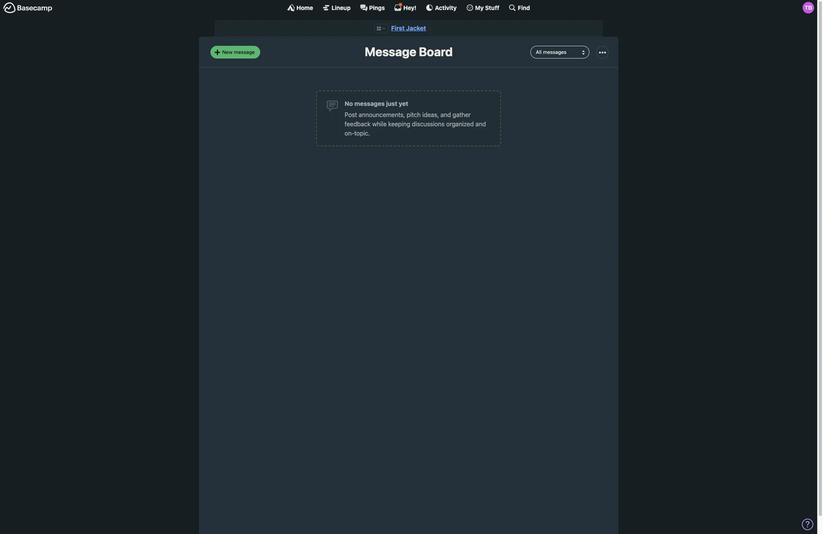 Task type: vqa. For each thing, say whether or not it's contained in the screenshot.
in
no



Task type: locate. For each thing, give the bounding box(es) containing it.
and right 'organized'
[[476, 121, 486, 128]]

main element
[[0, 0, 817, 15]]

no messages just yet
[[345, 100, 408, 107]]

stuff
[[485, 4, 499, 11]]

and right ideas,
[[441, 111, 451, 118]]

find button
[[509, 4, 530, 12]]

pings
[[369, 4, 385, 11]]

pitch
[[407, 111, 421, 118]]

announcements,
[[359, 111, 405, 118]]

post
[[345, 111, 357, 118]]

first jacket
[[391, 25, 426, 32]]

0 vertical spatial and
[[441, 111, 451, 118]]

hey!
[[403, 4, 417, 11]]

yet
[[399, 100, 408, 107]]

pings button
[[360, 4, 385, 12]]

1 horizontal spatial and
[[476, 121, 486, 128]]

1 vertical spatial and
[[476, 121, 486, 128]]

no
[[345, 100, 353, 107]]

just
[[386, 100, 397, 107]]

hey! button
[[394, 3, 417, 12]]

message
[[365, 44, 416, 59]]

0 horizontal spatial and
[[441, 111, 451, 118]]

and
[[441, 111, 451, 118], [476, 121, 486, 128]]

ideas,
[[422, 111, 439, 118]]

messages
[[354, 100, 385, 107]]

lineup
[[332, 4, 351, 11]]

home
[[297, 4, 313, 11]]

keeping
[[388, 121, 410, 128]]



Task type: describe. For each thing, give the bounding box(es) containing it.
message board
[[365, 44, 453, 59]]

first jacket link
[[391, 25, 426, 32]]

new message link
[[211, 46, 260, 59]]

my stuff
[[475, 4, 499, 11]]

discussions
[[412, 121, 445, 128]]

message
[[234, 49, 255, 55]]

topic.
[[354, 130, 370, 137]]

home link
[[287, 4, 313, 12]]

organized
[[446, 121, 474, 128]]

find
[[518, 4, 530, 11]]

feedback
[[345, 121, 371, 128]]

activity
[[435, 4, 457, 11]]

new message
[[222, 49, 255, 55]]

gather
[[453, 111, 471, 118]]

activity link
[[426, 4, 457, 12]]

jacket
[[406, 25, 426, 32]]

new
[[222, 49, 233, 55]]

tyler black image
[[803, 2, 814, 13]]

lineup link
[[322, 4, 351, 12]]

post announcements, pitch ideas, and gather feedback while keeping discussions organized and on-topic.
[[345, 111, 486, 137]]

my
[[475, 4, 484, 11]]

my stuff button
[[466, 4, 499, 12]]

on-
[[345, 130, 354, 137]]

while
[[372, 121, 387, 128]]

board
[[419, 44, 453, 59]]

switch accounts image
[[3, 2, 52, 14]]

first
[[391, 25, 405, 32]]



